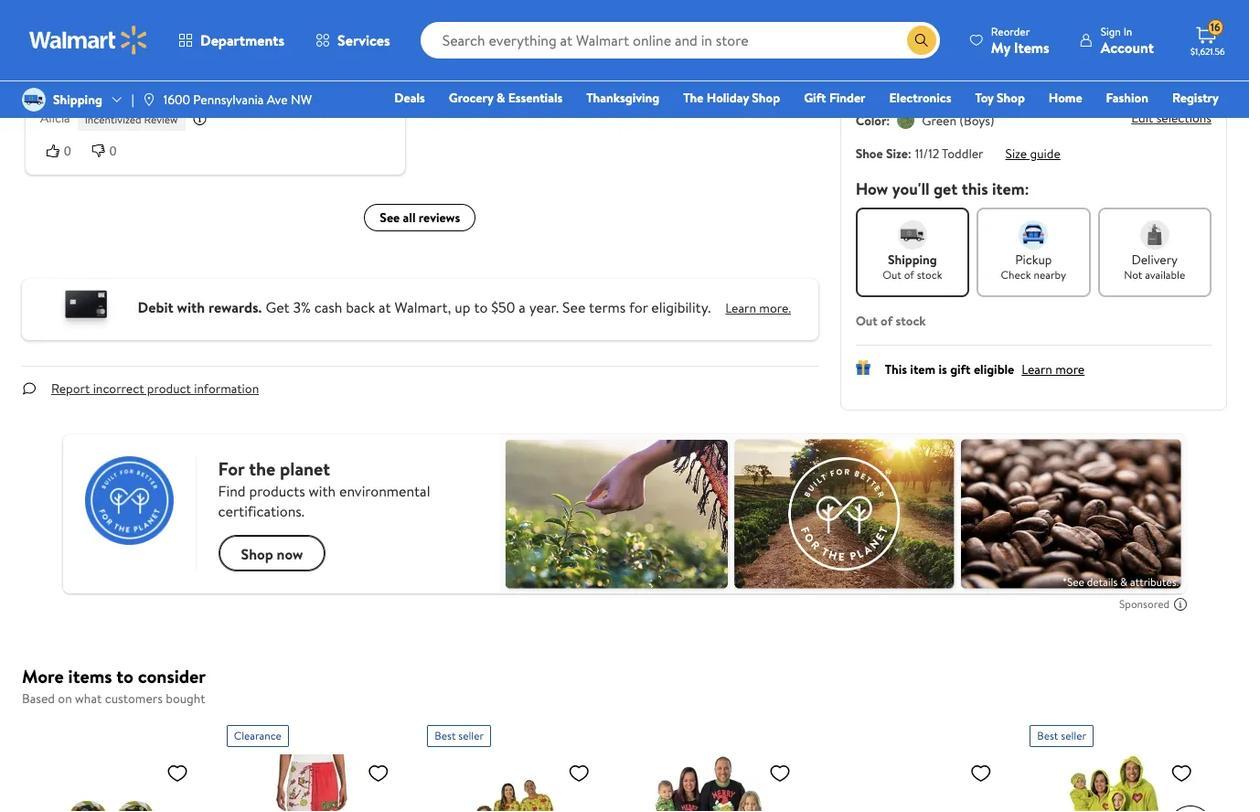 Task type: vqa. For each thing, say whether or not it's contained in the screenshot.
Massager within You save $50.00 Breo Foot Massager with Heat, Easing Stress for Hiking
no



Task type: describe. For each thing, give the bounding box(es) containing it.
0 vertical spatial stock
[[908, 46, 946, 69]]

deals
[[395, 89, 425, 107]]

the holiday shop link
[[675, 88, 789, 108]]

0 horizontal spatial a
[[142, 75, 148, 93]]

$1,621.56
[[1191, 45, 1226, 58]]

registry link
[[1165, 88, 1228, 108]]

finder
[[830, 89, 866, 107]]

sign in to add to favorites list, dr. seuss the grinch women's sleep velour jogger pants image
[[367, 762, 389, 785]]

departments
[[200, 30, 285, 50]]

the holiday shop
[[684, 89, 780, 107]]

incentivized
[[85, 111, 141, 127]]

at
[[379, 298, 391, 318]]

items
[[1014, 37, 1050, 57]]

1600 pennsylvania ave nw
[[163, 91, 312, 109]]

clearance
[[234, 729, 282, 744]]

sign in to add to favorites list, dr. seuss youth boys grinch slipper image
[[166, 762, 188, 785]]

sign in to add to favorites list, dr. seuss baby unisex the grinch christmas matching family pajamas, 1-piece, sizes 9m-18m image
[[769, 762, 791, 785]]

delivery not available
[[1125, 251, 1186, 283]]

edit selections button
[[1132, 109, 1212, 127]]

customers
[[105, 690, 163, 708]]

you'll
[[893, 177, 930, 200]]

essentials
[[508, 89, 563, 107]]

2 out of stock from the top
[[856, 312, 926, 330]]

get
[[934, 177, 958, 200]]

see all reviews
[[380, 209, 460, 227]]

check
[[1001, 267, 1032, 283]]

shipping for shipping
[[53, 91, 102, 109]]

home
[[1049, 89, 1083, 107]]

pickup check nearby
[[1001, 251, 1067, 283]]

see all reviews link
[[364, 204, 476, 231]]

size guide button
[[1006, 144, 1061, 163]]

|
[[132, 91, 134, 109]]

fashion
[[1107, 89, 1149, 107]]

seller for 3rd product group from left
[[1061, 729, 1087, 744]]

&
[[497, 89, 505, 107]]

pickup
[[1016, 251, 1052, 269]]

one debit card image
[[49, 286, 123, 333]]

one debit link
[[1071, 113, 1149, 134]]

one debit card  debit with rewards. get 3% cash back at walmart, up to $50 a year. see terms for eligibility. learn more. element
[[726, 300, 791, 319]]

this
[[885, 360, 908, 379]]

sign in to add to favorites list, dearfoams cozy comfort men's corduroy scuff slippers image
[[970, 762, 992, 785]]

my
[[992, 37, 1011, 57]]

3%
[[293, 298, 311, 318]]

0 vertical spatial of
[[888, 46, 904, 69]]

thanksgiving
[[587, 89, 660, 107]]

1 vertical spatial :
[[908, 144, 912, 163]]

learn more.
[[726, 300, 791, 318]]

0 button down the alicia
[[40, 141, 86, 160]]

dr. seuss youth boys grinch slipper image
[[26, 755, 196, 811]]

1 out of stock from the top
[[856, 46, 946, 69]]

size guide
[[1006, 144, 1061, 163]]

rewards.
[[208, 298, 262, 318]]

incentivized review
[[85, 111, 178, 127]]

home link
[[1041, 88, 1091, 108]]

0 down the alicia
[[64, 143, 71, 158]]

gift finder
[[804, 89, 866, 107]]

get
[[266, 298, 290, 318]]

16
[[1211, 19, 1221, 35]]

ad disclaimer and feedback for marqueedisplayad image
[[1174, 597, 1188, 612]]

to inside more items to consider based on what customers bought
[[116, 664, 134, 689]]

delivery
[[1132, 251, 1178, 269]]

out inside the shipping out of stock
[[883, 267, 902, 283]]

reorder my items
[[992, 23, 1050, 57]]

selections
[[1157, 109, 1212, 127]]

report
[[51, 380, 90, 398]]

11/14/2023
[[341, 43, 391, 59]]

purchase
[[143, 42, 186, 58]]

incorrect
[[93, 380, 144, 398]]

edit
[[1132, 109, 1154, 127]]

this item is gift eligible learn more
[[885, 360, 1085, 379]]

based
[[22, 690, 55, 708]]

green (boys)
[[922, 112, 995, 130]]

fashion link
[[1098, 88, 1157, 108]]

what
[[75, 690, 102, 708]]

nice bought it for a gift
[[40, 75, 171, 93]]

is
[[939, 360, 948, 379]]

services
[[338, 30, 390, 50]]

bought inside more items to consider based on what customers bought
[[166, 690, 205, 708]]

product group containing clearance
[[227, 719, 397, 811]]

registry one debit
[[1079, 89, 1219, 133]]

Walmart Site-Wide search field
[[420, 22, 940, 59]]

item:
[[993, 177, 1030, 200]]

0 down the incentivized
[[110, 143, 117, 158]]

toy
[[976, 89, 994, 107]]

0 horizontal spatial gift
[[151, 75, 171, 93]]

sponsored
[[1120, 597, 1170, 612]]

2 product group from the left
[[428, 719, 598, 811]]

seller for 2nd product group from left
[[459, 729, 484, 744]]

holiday
[[707, 89, 749, 107]]

information
[[194, 380, 259, 398]]

2 vertical spatial stock
[[896, 312, 926, 330]]

account
[[1101, 37, 1155, 57]]

best for 3rd product group from left
[[1038, 729, 1059, 744]]

terms
[[589, 298, 626, 318]]

nearby
[[1034, 267, 1067, 283]]

1 horizontal spatial a
[[519, 298, 526, 318]]

grocery
[[449, 89, 494, 107]]



Task type: locate. For each thing, give the bounding box(es) containing it.
0 horizontal spatial product group
[[227, 719, 397, 811]]

best seller for dr. seuss kids unisex the grinch christmas matching family pajamas union suit, sizes 6/6x-14/16 image
[[1038, 729, 1087, 744]]

report incorrect product information
[[51, 380, 259, 398]]

out of stock
[[856, 46, 946, 69], [856, 312, 926, 330]]

debit with rewards. get 3% cash back at walmart, up to $50 a year. see terms for eligibility.
[[138, 298, 711, 318]]

bought left the it
[[69, 75, 109, 93]]

sign in to add to favorites list, dr. seuss kids unisex the grinch christmas matching family pajamas union suit, sizes 6/6x-14/16 image
[[1171, 762, 1193, 785]]

1 best from the left
[[435, 729, 456, 744]]

walmart+ link
[[1157, 113, 1228, 134]]

out of stock up electronics
[[856, 46, 946, 69]]

how
[[856, 177, 889, 200]]

2 best seller from the left
[[1038, 729, 1087, 744]]

1 vertical spatial to
[[116, 664, 134, 689]]

2 horizontal spatial product group
[[1030, 719, 1201, 811]]

dr. seuss the grinch women's sleep velour jogger pants image
[[227, 755, 397, 811]]

0 vertical spatial learn
[[726, 300, 757, 318]]

Search search field
[[420, 22, 940, 59]]

more
[[1056, 360, 1085, 379]]

1 vertical spatial debit
[[138, 298, 174, 318]]

1 horizontal spatial product group
[[428, 719, 598, 811]]

(boys)
[[960, 112, 995, 130]]

0 vertical spatial a
[[142, 75, 148, 93]]

1 vertical spatial shipping
[[888, 251, 938, 269]]

toy shop
[[976, 89, 1025, 107]]

stock inside the shipping out of stock
[[917, 267, 943, 283]]

debit inside registry one debit
[[1110, 114, 1141, 133]]

out up gifting made easy image
[[856, 312, 878, 330]]

1 vertical spatial for
[[629, 298, 648, 318]]

review
[[144, 111, 178, 127]]

out up the finder
[[856, 46, 884, 69]]

shoe size : 11/12 toddler
[[856, 144, 984, 163]]

0 horizontal spatial bought
[[69, 75, 109, 93]]

1 vertical spatial a
[[519, 298, 526, 318]]

debit
[[1110, 114, 1141, 133], [138, 298, 174, 318]]

gift finder link
[[796, 88, 874, 108]]

reorder
[[992, 23, 1030, 39]]

2 size from the left
[[1006, 144, 1027, 163]]

0 vertical spatial to
[[474, 298, 488, 318]]

thanksgiving link
[[578, 88, 668, 108]]

0 horizontal spatial :
[[887, 112, 890, 130]]

dr. seuss baby unisex the grinch christmas matching family pajamas, 1-piece, sizes 9m-18m image
[[628, 755, 799, 811]]

0 vertical spatial see
[[380, 209, 400, 227]]

1 size from the left
[[886, 144, 908, 163]]

0 vertical spatial debit
[[1110, 114, 1141, 133]]

nice
[[40, 75, 66, 93]]

all
[[403, 209, 416, 227]]

best
[[435, 729, 456, 744], [1038, 729, 1059, 744]]

1 vertical spatial gift
[[951, 360, 971, 379]]

electronics
[[890, 89, 952, 107]]

gifting made easy image
[[856, 360, 871, 375]]

1 horizontal spatial for
[[629, 298, 648, 318]]

year.
[[529, 298, 559, 318]]

for right terms
[[629, 298, 648, 318]]

of up this at top
[[881, 312, 893, 330]]

0 horizontal spatial for
[[122, 75, 139, 93]]

0 horizontal spatial size
[[886, 144, 908, 163]]

eligible
[[974, 360, 1015, 379]]

0 up grocery & essentials
[[512, 31, 519, 46]]

 image
[[141, 92, 156, 107]]

0 vertical spatial bought
[[69, 75, 109, 93]]

this
[[962, 177, 989, 200]]

dearfoams cozy comfort men's corduroy scuff slippers image
[[829, 755, 1000, 811]]

best seller
[[435, 729, 484, 744], [1038, 729, 1087, 744]]

0 button up grocery & essentials
[[488, 29, 533, 48]]

$50
[[491, 298, 516, 318]]

sign in to add to favorites list, dr. seuss unisex toddler grinch matching family pajama set, 2-piece image
[[568, 762, 590, 785]]

best up dr. seuss unisex toddler grinch matching family pajama set, 2-piece image in the left bottom of the page
[[435, 729, 456, 744]]

1 horizontal spatial size
[[1006, 144, 1027, 163]]

0 button down the incentivized
[[86, 141, 131, 160]]

grocery & essentials link
[[441, 88, 571, 108]]

next slide for more items to consider list image
[[1169, 806, 1213, 811]]

seller up dr. seuss unisex toddler grinch matching family pajama set, 2-piece image in the left bottom of the page
[[459, 729, 484, 744]]

best seller up dr. seuss unisex toddler grinch matching family pajama set, 2-piece image in the left bottom of the page
[[435, 729, 484, 744]]

dr. seuss kids unisex the grinch christmas matching family pajamas union suit, sizes 6/6x-14/16 image
[[1030, 755, 1201, 811]]

in
[[1124, 23, 1133, 39]]

0 horizontal spatial see
[[380, 209, 400, 227]]

not
[[1125, 267, 1143, 283]]

1600
[[163, 91, 190, 109]]

gift right "|"
[[151, 75, 171, 93]]

 image
[[22, 88, 46, 112]]

shipping out of stock
[[883, 251, 943, 283]]

0 horizontal spatial seller
[[459, 729, 484, 744]]

of left search icon
[[888, 46, 904, 69]]

pennsylvania
[[193, 91, 264, 109]]

bought down consider
[[166, 690, 205, 708]]

ave
[[267, 91, 288, 109]]

1 horizontal spatial learn
[[1022, 360, 1053, 379]]

search icon image
[[915, 33, 929, 48]]

for
[[122, 75, 139, 93], [629, 298, 648, 318]]

1 horizontal spatial best
[[1038, 729, 1059, 744]]

shipping inside the shipping out of stock
[[888, 251, 938, 269]]

it
[[112, 75, 119, 93]]

0 horizontal spatial shop
[[752, 89, 780, 107]]

0 horizontal spatial best seller
[[435, 729, 484, 744]]

back
[[346, 298, 375, 318]]

departments button
[[163, 18, 300, 62]]

to
[[474, 298, 488, 318], [116, 664, 134, 689]]

stock down the intent image for shipping
[[917, 267, 943, 283]]

1 vertical spatial out of stock
[[856, 312, 926, 330]]

best seller up dr. seuss kids unisex the grinch christmas matching family pajamas union suit, sizes 6/6x-14/16 image
[[1038, 729, 1087, 744]]

0 vertical spatial out of stock
[[856, 46, 946, 69]]

shipping down the intent image for shipping
[[888, 251, 938, 269]]

: left the 11/12
[[908, 144, 912, 163]]

0 vertical spatial gift
[[151, 75, 171, 93]]

0 vertical spatial out
[[856, 46, 884, 69]]

1 seller from the left
[[459, 729, 484, 744]]

:
[[887, 112, 890, 130], [908, 144, 912, 163]]

up
[[455, 298, 471, 318]]

seller up dr. seuss kids unisex the grinch christmas matching family pajamas union suit, sizes 6/6x-14/16 image
[[1061, 729, 1087, 744]]

green
[[922, 112, 957, 130]]

: down electronics
[[887, 112, 890, 130]]

0 horizontal spatial learn
[[726, 300, 757, 318]]

product group
[[227, 719, 397, 811], [428, 719, 598, 811], [1030, 719, 1201, 811]]

see
[[380, 209, 400, 227], [563, 298, 586, 318]]

intent image for delivery image
[[1141, 220, 1170, 250]]

walmart,
[[395, 298, 451, 318]]

1 best seller from the left
[[435, 729, 484, 744]]

0 horizontal spatial best
[[435, 729, 456, 744]]

of
[[888, 46, 904, 69], [904, 267, 915, 283], [881, 312, 893, 330]]

1 horizontal spatial bought
[[166, 690, 205, 708]]

with
[[177, 298, 205, 318]]

walmart+
[[1165, 114, 1219, 133]]

eligibility.
[[652, 298, 711, 318]]

learn left more.
[[726, 300, 757, 318]]

stock up item on the right of page
[[896, 312, 926, 330]]

for right the it
[[122, 75, 139, 93]]

available
[[1146, 267, 1186, 283]]

shipping
[[53, 91, 102, 109], [888, 251, 938, 269]]

of down the intent image for shipping
[[904, 267, 915, 283]]

more.
[[760, 300, 791, 318]]

1 vertical spatial out
[[883, 267, 902, 283]]

best for 2nd product group from left
[[435, 729, 456, 744]]

learn left more
[[1022, 360, 1053, 379]]

1 vertical spatial bought
[[166, 690, 205, 708]]

seller
[[459, 729, 484, 744], [1061, 729, 1087, 744]]

intent image for shipping image
[[898, 220, 928, 250]]

see left all
[[380, 209, 400, 227]]

cash
[[314, 298, 342, 318]]

1 horizontal spatial seller
[[1061, 729, 1087, 744]]

1 horizontal spatial best seller
[[1038, 729, 1087, 744]]

1 horizontal spatial gift
[[951, 360, 971, 379]]

1 product group from the left
[[227, 719, 397, 811]]

size right shoe
[[886, 144, 908, 163]]

on
[[58, 690, 72, 708]]

incentivized review information image
[[193, 111, 207, 126]]

1 shop from the left
[[752, 89, 780, 107]]

1 horizontal spatial shipping
[[888, 251, 938, 269]]

reviews
[[419, 209, 460, 227]]

best seller for dr. seuss unisex toddler grinch matching family pajama set, 2-piece image in the left bottom of the page
[[435, 729, 484, 744]]

1 horizontal spatial to
[[474, 298, 488, 318]]

a right $50
[[519, 298, 526, 318]]

services button
[[300, 18, 406, 62]]

to up customers
[[116, 664, 134, 689]]

0 horizontal spatial debit
[[138, 298, 174, 318]]

2 vertical spatial of
[[881, 312, 893, 330]]

shop right toy
[[997, 89, 1025, 107]]

1 vertical spatial see
[[563, 298, 586, 318]]

edit selections
[[1132, 109, 1212, 127]]

1 vertical spatial stock
[[917, 267, 943, 283]]

gift right is
[[951, 360, 971, 379]]

learn
[[726, 300, 757, 318], [1022, 360, 1053, 379]]

intent image for pickup image
[[1019, 220, 1049, 250]]

debit left with
[[138, 298, 174, 318]]

size left guide
[[1006, 144, 1027, 163]]

walmart image
[[29, 26, 148, 55]]

0 horizontal spatial to
[[116, 664, 134, 689]]

toy shop link
[[967, 88, 1034, 108]]

report incorrect product information button
[[37, 367, 274, 411]]

dr. seuss unisex toddler grinch matching family pajama set, 2-piece image
[[428, 755, 598, 811]]

alicia
[[40, 108, 70, 127]]

0 horizontal spatial shipping
[[53, 91, 102, 109]]

shipping up the incentivized
[[53, 91, 102, 109]]

out down the intent image for shipping
[[883, 267, 902, 283]]

1 horizontal spatial debit
[[1110, 114, 1141, 133]]

shop right holiday
[[752, 89, 780, 107]]

item
[[911, 360, 936, 379]]

more
[[22, 664, 64, 689]]

2 best from the left
[[1038, 729, 1059, 744]]

0 button
[[442, 29, 488, 48], [488, 29, 533, 48], [40, 141, 86, 160], [86, 141, 131, 160]]

0 up grocery
[[466, 31, 473, 46]]

1 horizontal spatial :
[[908, 144, 912, 163]]

11/12
[[916, 144, 940, 163]]

best up dr. seuss kids unisex the grinch christmas matching family pajamas union suit, sizes 6/6x-14/16 image
[[1038, 729, 1059, 744]]

2 shop from the left
[[997, 89, 1025, 107]]

0 vertical spatial :
[[887, 112, 890, 130]]

0 vertical spatial for
[[122, 75, 139, 93]]

product
[[147, 380, 191, 398]]

2 seller from the left
[[1061, 729, 1087, 744]]

gift
[[804, 89, 827, 107]]

1 vertical spatial learn
[[1022, 360, 1053, 379]]

size
[[886, 144, 908, 163], [1006, 144, 1027, 163]]

stock up electronics link
[[908, 46, 946, 69]]

0
[[466, 31, 473, 46], [512, 31, 519, 46], [64, 143, 71, 158], [110, 143, 117, 158]]

3 product group from the left
[[1030, 719, 1201, 811]]

0 vertical spatial shipping
[[53, 91, 102, 109]]

items
[[68, 664, 112, 689]]

more items to consider based on what customers bought
[[22, 664, 206, 708]]

debit down fashion
[[1110, 114, 1141, 133]]

1 vertical spatial of
[[904, 267, 915, 283]]

out of stock up this at top
[[856, 312, 926, 330]]

nw
[[291, 91, 312, 109]]

see right year.
[[563, 298, 586, 318]]

a right "|"
[[142, 75, 148, 93]]

1 horizontal spatial shop
[[997, 89, 1025, 107]]

0 button up grocery
[[442, 29, 488, 48]]

to right up
[[474, 298, 488, 318]]

shipping for shipping out of stock
[[888, 251, 938, 269]]

2 vertical spatial out
[[856, 312, 878, 330]]

of inside the shipping out of stock
[[904, 267, 915, 283]]

bought
[[69, 75, 109, 93], [166, 690, 205, 708]]

color :
[[856, 112, 890, 130]]

1 horizontal spatial see
[[563, 298, 586, 318]]



